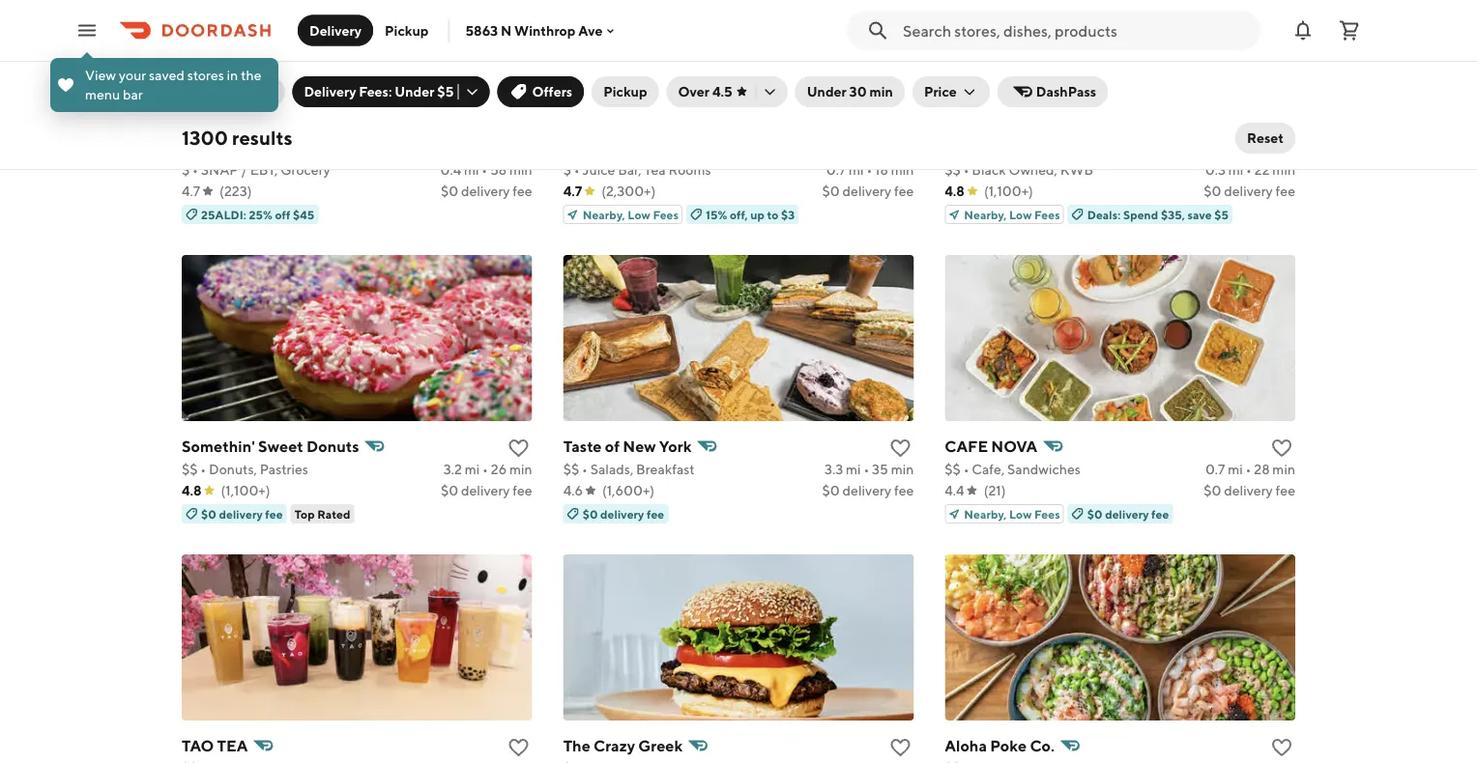 Task type: describe. For each thing, give the bounding box(es) containing it.
pickup for pickup button to the top
[[385, 22, 429, 38]]

0.3 mi • 22 min
[[1205, 162, 1296, 178]]

co.
[[1030, 737, 1055, 756]]

over 4.5 button
[[667, 76, 788, 107]]

$​0 for cafe nova
[[1204, 483, 1221, 499]]

black
[[972, 162, 1006, 178]]

(223)
[[220, 183, 252, 199]]

• left cafe,
[[964, 462, 969, 478]]

$$ for taste of new york
[[563, 462, 579, 478]]

nearby, low fees for $$ • black owned, kwb
[[964, 208, 1060, 221]]

3.2 mi • 26 min
[[444, 462, 532, 478]]

bar,
[[618, 162, 641, 178]]

58
[[490, 162, 507, 178]]

$$ for somethin' sweet donuts
[[182, 462, 198, 478]]

4.7 for (223)
[[182, 183, 200, 199]]

pickup for pickup button to the right
[[603, 84, 647, 100]]

breakfast
[[636, 462, 695, 478]]

sweet
[[258, 437, 303, 456]]

under inside button
[[807, 84, 847, 100]]

$​0 delivery fee for aldi
[[441, 183, 532, 199]]

min inside button
[[870, 84, 893, 100]]

min for 3.2 mi • 26 min
[[510, 462, 532, 478]]

1 vertical spatial $5
[[1215, 208, 1229, 221]]

min for 0.7 mi • 18 min
[[891, 162, 914, 178]]

results
[[232, 127, 293, 149]]

fees for $$ • black owned, kwb
[[1035, 208, 1060, 221]]

• down somethin' at the left of the page
[[200, 462, 206, 478]]

aloha poke co. link
[[945, 733, 1296, 764]]

$$ • donuts, pastries
[[182, 462, 308, 478]]

5863 n winthrop ave button
[[465, 22, 618, 38]]

• left 28
[[1246, 462, 1251, 478]]

winthrop
[[514, 22, 576, 38]]

your
[[119, 67, 146, 83]]

click to add this store to your saved list image for cafe nova
[[1270, 437, 1294, 460]]

4.8 for $$ • donuts, pastries
[[182, 483, 202, 499]]

mi for somethin' sweet donuts
[[465, 462, 480, 478]]

price
[[924, 84, 957, 100]]

cafe
[[945, 437, 988, 456]]

delivery button
[[298, 15, 373, 46]]

$$ • salads, breakfast
[[563, 462, 695, 478]]

open menu image
[[75, 19, 99, 42]]

taste of new york
[[563, 437, 692, 456]]

(2,300+)
[[602, 183, 656, 199]]

york
[[659, 437, 692, 456]]

bar
[[123, 87, 143, 102]]

to
[[767, 208, 779, 221]]

the
[[563, 737, 591, 756]]

off,
[[730, 208, 748, 221]]

nearby, low fees for $$ • cafe, sandwiches
[[964, 508, 1060, 521]]

• down taste
[[582, 462, 588, 478]]

0.4
[[440, 162, 461, 178]]

rooms
[[668, 162, 711, 178]]

1300 results
[[182, 127, 293, 149]]

menu
[[85, 87, 120, 102]]

$45
[[293, 208, 315, 221]]

donuts,
[[209, 462, 257, 478]]

tao tea link
[[182, 733, 532, 764]]

min for 0.7 mi • 28 min
[[1273, 462, 1296, 478]]

fees for $$ • cafe, sandwiches
[[1035, 508, 1060, 521]]

$​0 for aldi
[[441, 183, 458, 199]]

mi right 0.3
[[1229, 162, 1244, 178]]

spend
[[1123, 208, 1159, 221]]

3 $0 delivery fee from the left
[[1087, 508, 1169, 521]]

new
[[623, 437, 656, 456]]

delivery for delivery fees: under $5
[[304, 84, 356, 100]]

$ for $ • snap / ebt, grocery
[[182, 162, 190, 178]]

click to add this store to your saved list image for taste of new york
[[889, 437, 912, 460]]

4.6
[[563, 483, 583, 499]]

25%
[[249, 208, 273, 221]]

15% off, up to $3
[[706, 208, 795, 221]]

$​0 delivery fee for taste of new york
[[822, 483, 914, 499]]

3.3
[[825, 462, 843, 478]]

of
[[605, 437, 620, 456]]

$​0 down 0.3
[[1204, 183, 1221, 199]]

juice
[[582, 162, 615, 178]]

tea
[[217, 737, 248, 756]]

dashpass
[[1036, 84, 1096, 100]]

1 horizontal spatial pickup button
[[592, 76, 659, 107]]

• left black
[[964, 162, 969, 178]]

30
[[849, 84, 867, 100]]

ebt,
[[250, 162, 278, 178]]

ave
[[578, 22, 603, 38]]

nova
[[991, 437, 1038, 456]]

min for 3.3 mi • 35 min
[[891, 462, 914, 478]]

$​0 delivery fee for somethin' sweet donuts
[[441, 483, 532, 499]]

click to add this store to your saved list image for somethin' sweet donuts
[[507, 437, 530, 460]]

reset
[[1247, 130, 1284, 146]]

$​0 for somethin' sweet donuts
[[441, 483, 458, 499]]

saved
[[149, 67, 185, 83]]

low for $$ • black owned, kwb
[[1009, 208, 1032, 221]]

click to add this store to your saved list image for the crazy greek
[[889, 737, 912, 760]]

click to add this store to your saved list image for tao tea
[[507, 737, 530, 760]]

$$ for cafe nova
[[945, 462, 961, 478]]

mi for taste of new york
[[846, 462, 861, 478]]

$35,
[[1161, 208, 1185, 221]]

dashpass button
[[998, 76, 1108, 107]]

in
[[227, 67, 238, 83]]

• down the aldi
[[192, 162, 198, 178]]

(1,100+) for black
[[984, 183, 1033, 199]]

2 $0 delivery fee from the left
[[583, 508, 664, 521]]

fees:
[[359, 84, 392, 100]]

over 4.5
[[678, 84, 732, 100]]

3.2
[[444, 462, 462, 478]]

Store search: begin typing to search for stores available on DoorDash text field
[[903, 20, 1249, 41]]

over
[[678, 84, 710, 100]]

• left 22
[[1246, 162, 1252, 178]]

$ for $ • juice bar, tea rooms
[[563, 162, 571, 178]]

grocery
[[281, 162, 330, 178]]

snap
[[201, 162, 239, 178]]

under 30 min button
[[795, 76, 905, 107]]

(1,100+) for donuts,
[[221, 483, 270, 499]]

0 items, open order cart image
[[1338, 19, 1361, 42]]



Task type: locate. For each thing, give the bounding box(es) containing it.
$0 delivery fee
[[201, 508, 283, 521], [583, 508, 664, 521], [1087, 508, 1169, 521]]

$3
[[781, 208, 795, 221]]

min right 28
[[1273, 462, 1296, 478]]

min right 18 at the right of the page
[[891, 162, 914, 178]]

rated
[[317, 508, 350, 521]]

$​0 delivery fee down 3.2 mi • 26 min
[[441, 483, 532, 499]]

nearby, low fees down $$ • black owned, kwb
[[964, 208, 1060, 221]]

mi right "3.3"
[[846, 462, 861, 478]]

$​0 down "3.3"
[[822, 483, 840, 499]]

1 $0 from the left
[[201, 508, 216, 521]]

4.8 for $$ • black owned, kwb
[[945, 183, 965, 199]]

min right 30
[[870, 84, 893, 100]]

nearby, for $$ • cafe, sandwiches
[[964, 508, 1007, 521]]

view your saved stores in the menu bar tooltip
[[50, 52, 278, 112]]

pickup button left over
[[592, 76, 659, 107]]

salads,
[[590, 462, 634, 478]]

the crazy greek
[[563, 737, 683, 756]]

5863 n winthrop ave
[[465, 22, 603, 38]]

greek
[[638, 737, 683, 756]]

$
[[182, 162, 190, 178], [563, 162, 571, 178]]

1 vertical spatial (1,100+)
[[221, 483, 270, 499]]

view
[[85, 67, 116, 83]]

nearby, for $$ • black owned, kwb
[[964, 208, 1007, 221]]

$​0 down 0.7 mi • 28 min
[[1204, 483, 1221, 499]]

click to add this store to your saved list image up 0.7 mi • 28 min
[[1270, 437, 1294, 460]]

1 horizontal spatial $
[[563, 162, 571, 178]]

0 vertical spatial pickup
[[385, 22, 429, 38]]

0 horizontal spatial 0.7
[[826, 162, 846, 178]]

0 horizontal spatial click to add this store to your saved list image
[[507, 737, 530, 760]]

0 horizontal spatial $
[[182, 162, 190, 178]]

1 horizontal spatial pickup
[[603, 84, 647, 100]]

$0
[[201, 508, 216, 521], [583, 508, 598, 521], [1087, 508, 1103, 521]]

4.7
[[182, 183, 200, 199], [563, 183, 582, 199]]

save
[[1188, 208, 1212, 221]]

1 $ from the left
[[182, 162, 190, 178]]

fees down sandwiches
[[1035, 508, 1060, 521]]

the
[[241, 67, 262, 83]]

$$ up "4.4" on the bottom of the page
[[945, 462, 961, 478]]

delivery
[[461, 183, 510, 199], [843, 183, 891, 199], [1224, 183, 1273, 199], [461, 483, 510, 499], [843, 483, 891, 499], [1224, 483, 1273, 499], [219, 508, 263, 521], [600, 508, 644, 521], [1105, 508, 1149, 521]]

2 horizontal spatial $0 delivery fee
[[1087, 508, 1169, 521]]

0 horizontal spatial $5
[[437, 84, 454, 100]]

off
[[275, 208, 291, 221]]

$5 right save
[[1215, 208, 1229, 221]]

$​0 down 3.2
[[441, 483, 458, 499]]

offers button
[[497, 76, 584, 107]]

donuts
[[307, 437, 359, 456]]

$$ down somethin' at the left of the page
[[182, 462, 198, 478]]

0.7 mi • 18 min
[[826, 162, 914, 178]]

2 $ from the left
[[563, 162, 571, 178]]

cuisines button
[[182, 76, 285, 107]]

delivery fees: under $5
[[304, 84, 454, 100]]

0 vertical spatial delivery
[[309, 22, 362, 38]]

offers
[[532, 84, 573, 100]]

0 vertical spatial (1,100+)
[[984, 183, 1033, 199]]

tao
[[182, 737, 214, 756]]

• left 18 at the right of the page
[[867, 162, 872, 178]]

under right fees:
[[395, 84, 435, 100]]

mi
[[464, 162, 479, 178], [849, 162, 864, 178], [1229, 162, 1244, 178], [465, 462, 480, 478], [846, 462, 861, 478], [1228, 462, 1243, 478]]

cuisines
[[193, 84, 247, 100]]

0 horizontal spatial 4.8
[[182, 483, 202, 499]]

click to add this store to your saved list image
[[507, 437, 530, 460], [889, 437, 912, 460], [1270, 737, 1294, 760]]

$​0 delivery fee down 0.4 mi • 58 min
[[441, 183, 532, 199]]

reset button
[[1236, 123, 1296, 154]]

2 $0 from the left
[[583, 508, 598, 521]]

$​0 delivery fee down 0.3 mi • 22 min
[[1204, 183, 1296, 199]]

$​0 delivery fee down 0.7 mi • 18 min
[[822, 183, 914, 199]]

nearby, down (21)
[[964, 508, 1007, 521]]

nearby, down (2,300+) at top left
[[583, 208, 625, 221]]

15%
[[706, 208, 727, 221]]

$​0 for taste of new york
[[822, 483, 840, 499]]

mi for aldi
[[464, 162, 479, 178]]

mi right 0.4 at the top left of the page
[[464, 162, 479, 178]]

cafe,
[[972, 462, 1005, 478]]

$​0 delivery fee down 3.3 mi • 35 min
[[822, 483, 914, 499]]

click to add this store to your saved list image for aloha poke co.
[[1270, 737, 1294, 760]]

top rated
[[295, 508, 350, 521]]

n
[[501, 22, 512, 38]]

4.8 down somethin' at the left of the page
[[182, 483, 202, 499]]

• left 26
[[483, 462, 488, 478]]

click to add this store to your saved list image left aloha
[[889, 737, 912, 760]]

0.7 left 28
[[1206, 462, 1225, 478]]

fees down (2,300+) at top left
[[653, 208, 679, 221]]

min for 0.3 mi • 22 min
[[1273, 162, 1296, 178]]

1 horizontal spatial under
[[807, 84, 847, 100]]

(1,100+) down $$ • donuts, pastries
[[221, 483, 270, 499]]

aldi
[[182, 138, 219, 156]]

0 vertical spatial 0.7
[[826, 162, 846, 178]]

3.3 mi • 35 min
[[825, 462, 914, 478]]

delivery
[[309, 22, 362, 38], [304, 84, 356, 100]]

under left 30
[[807, 84, 847, 100]]

taste
[[563, 437, 602, 456]]

1 horizontal spatial click to add this store to your saved list image
[[889, 437, 912, 460]]

0 horizontal spatial 4.7
[[182, 183, 200, 199]]

low down (2,300+) at top left
[[628, 208, 651, 221]]

0 vertical spatial $5
[[437, 84, 454, 100]]

somethin' sweet donuts
[[182, 437, 359, 456]]

1 4.7 from the left
[[182, 183, 200, 199]]

view your saved stores in the menu bar
[[85, 67, 262, 102]]

0.7 for 0.7 mi • 18 min
[[826, 162, 846, 178]]

tao tea
[[182, 737, 248, 756]]

(1,600+)
[[602, 483, 655, 499]]

2 4.7 from the left
[[563, 183, 582, 199]]

0 vertical spatial 4.8
[[945, 183, 965, 199]]

0 horizontal spatial under
[[395, 84, 435, 100]]

min right 58
[[510, 162, 532, 178]]

1 horizontal spatial $0
[[583, 508, 598, 521]]

$ down the aldi
[[182, 162, 190, 178]]

stores
[[187, 67, 224, 83]]

delivery left fees:
[[304, 84, 356, 100]]

$​0
[[441, 183, 458, 199], [822, 183, 840, 199], [1204, 183, 1221, 199], [441, 483, 458, 499], [822, 483, 840, 499], [1204, 483, 1221, 499]]

0 horizontal spatial $0
[[201, 508, 216, 521]]

mi right 3.2
[[465, 462, 480, 478]]

pickup up delivery fees: under $5
[[385, 22, 429, 38]]

0 horizontal spatial click to add this store to your saved list image
[[507, 437, 530, 460]]

nearby, low fees down (2,300+) at top left
[[583, 208, 679, 221]]

1 vertical spatial pickup button
[[592, 76, 659, 107]]

1 vertical spatial 4.8
[[182, 483, 202, 499]]

1 horizontal spatial $5
[[1215, 208, 1229, 221]]

1 horizontal spatial 4.8
[[945, 183, 965, 199]]

crazy
[[594, 737, 635, 756]]

3 $0 from the left
[[1087, 508, 1103, 521]]

min
[[870, 84, 893, 100], [510, 162, 532, 178], [891, 162, 914, 178], [1273, 162, 1296, 178], [510, 462, 532, 478], [891, 462, 914, 478], [1273, 462, 1296, 478]]

$ • juice bar, tea rooms
[[563, 162, 711, 178]]

fees down owned,
[[1035, 208, 1060, 221]]

25aldi:
[[201, 208, 246, 221]]

1 vertical spatial delivery
[[304, 84, 356, 100]]

$​0 delivery fee down 0.7 mi • 28 min
[[1204, 483, 1296, 499]]

$$ • black owned, kwb
[[945, 162, 1094, 178]]

click to add this store to your saved list image
[[1270, 437, 1294, 460], [507, 737, 530, 760], [889, 737, 912, 760]]

0.7 mi • 28 min
[[1206, 462, 1296, 478]]

mi left 18 at the right of the page
[[849, 162, 864, 178]]

delivery inside delivery button
[[309, 22, 362, 38]]

low
[[628, 208, 651, 221], [1009, 208, 1032, 221], [1009, 508, 1032, 521]]

0 horizontal spatial $0 delivery fee
[[201, 508, 283, 521]]

4.4
[[945, 483, 965, 499]]

4.7 left (223)
[[182, 183, 200, 199]]

0.7 for 0.7 mi • 28 min
[[1206, 462, 1225, 478]]

$$ left black
[[945, 162, 961, 178]]

$​0 down 0.7 mi • 18 min
[[822, 183, 840, 199]]

low down $$ • cafe, sandwiches
[[1009, 508, 1032, 521]]

kwb
[[1060, 162, 1094, 178]]

0.7 left 18 at the right of the page
[[826, 162, 846, 178]]

notification bell image
[[1292, 19, 1315, 42]]

1 horizontal spatial (1,100+)
[[984, 183, 1033, 199]]

• left juice
[[574, 162, 580, 178]]

min for 0.4 mi • 58 min
[[510, 162, 532, 178]]

$$ up the 4.6 at the bottom
[[563, 462, 579, 478]]

0 horizontal spatial pickup
[[385, 22, 429, 38]]

0.4 mi • 58 min
[[440, 162, 532, 178]]

aloha poke co.
[[945, 737, 1055, 756]]

25aldi: 25% off $45
[[201, 208, 315, 221]]

delivery for delivery
[[309, 22, 362, 38]]

mi for cafe nova
[[1228, 462, 1243, 478]]

pickup
[[385, 22, 429, 38], [603, 84, 647, 100]]

4.8
[[945, 183, 965, 199], [182, 483, 202, 499]]

/
[[241, 162, 247, 178]]

1 under from the left
[[395, 84, 435, 100]]

click to add this store to your saved list image left the
[[507, 737, 530, 760]]

(1,100+) down $$ • black owned, kwb
[[984, 183, 1033, 199]]

deals:
[[1087, 208, 1121, 221]]

low down $$ • black owned, kwb
[[1009, 208, 1032, 221]]

delivery up fees:
[[309, 22, 362, 38]]

1 horizontal spatial $0 delivery fee
[[583, 508, 664, 521]]

sandwiches
[[1007, 462, 1081, 478]]

2 under from the left
[[807, 84, 847, 100]]

cafe nova
[[945, 437, 1038, 456]]

1 vertical spatial 0.7
[[1206, 462, 1225, 478]]

nearby, low fees down (21)
[[964, 508, 1060, 521]]

2 horizontal spatial $0
[[1087, 508, 1103, 521]]

$​0 delivery fee for cafe nova
[[1204, 483, 1296, 499]]

1 horizontal spatial 0.7
[[1206, 462, 1225, 478]]

0.3
[[1205, 162, 1226, 178]]

• left 58
[[482, 162, 487, 178]]

pickup button
[[373, 15, 440, 46], [592, 76, 659, 107]]

min right 35 at the right bottom
[[891, 462, 914, 478]]

low for $$ • cafe, sandwiches
[[1009, 508, 1032, 521]]

1 vertical spatial pickup
[[603, 84, 647, 100]]

0 horizontal spatial (1,100+)
[[221, 483, 270, 499]]

1 $0 delivery fee from the left
[[201, 508, 283, 521]]

up
[[750, 208, 765, 221]]

2 horizontal spatial click to add this store to your saved list image
[[1270, 437, 1294, 460]]

top
[[295, 508, 315, 521]]

min down click to remove this store from your saved list icon at the top right of the page
[[1273, 162, 1296, 178]]

$ • snap / ebt, grocery
[[182, 162, 330, 178]]

min right 26
[[510, 462, 532, 478]]

2 horizontal spatial click to add this store to your saved list image
[[1270, 737, 1294, 760]]

poke
[[990, 737, 1027, 756]]

$5 right fees:
[[437, 84, 454, 100]]

pickup button up delivery fees: under $5
[[373, 15, 440, 46]]

35
[[872, 462, 888, 478]]

deals: spend $35, save $5
[[1087, 208, 1229, 221]]

$​0 down 0.4 at the top left of the page
[[441, 183, 458, 199]]

0 horizontal spatial pickup button
[[373, 15, 440, 46]]

4.8 down $$ • black owned, kwb
[[945, 183, 965, 199]]

pickup left over
[[603, 84, 647, 100]]

under
[[395, 84, 435, 100], [807, 84, 847, 100]]

• left 35 at the right bottom
[[864, 462, 869, 478]]

1 horizontal spatial click to add this store to your saved list image
[[889, 737, 912, 760]]

4.7 left (2,300+) at top left
[[563, 183, 582, 199]]

28
[[1254, 462, 1270, 478]]

somethin'
[[182, 437, 255, 456]]

the crazy greek link
[[563, 733, 914, 764]]

aloha
[[945, 737, 987, 756]]

4.7 for (2,300+)
[[563, 183, 582, 199]]

1 horizontal spatial 4.7
[[563, 183, 582, 199]]

mi left 28
[[1228, 462, 1243, 478]]

nearby,
[[583, 208, 625, 221], [964, 208, 1007, 221], [964, 508, 1007, 521]]

$$ • cafe, sandwiches
[[945, 462, 1081, 478]]

nearby, down black
[[964, 208, 1007, 221]]

$ left juice
[[563, 162, 571, 178]]

0 vertical spatial pickup button
[[373, 15, 440, 46]]

click to remove this store from your saved list image
[[1270, 137, 1294, 160]]

4.5
[[712, 84, 732, 100]]



Task type: vqa. For each thing, say whether or not it's contained in the screenshot.
3.3
yes



